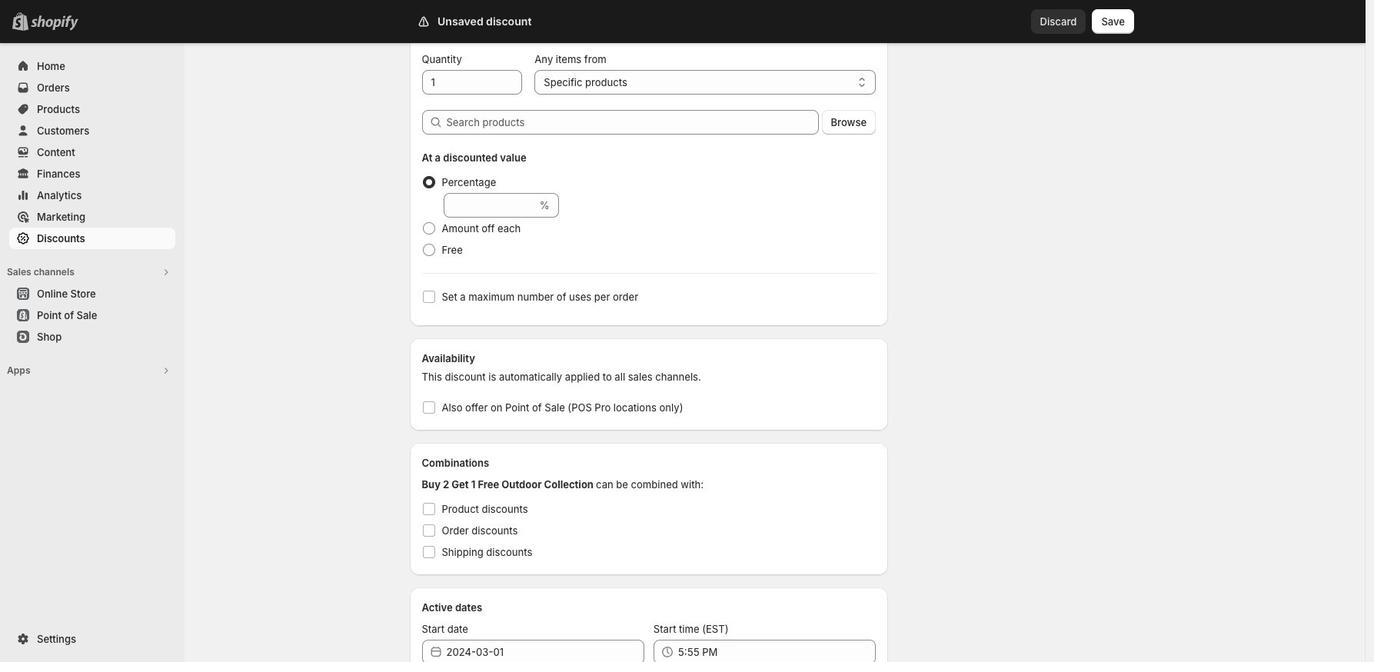 Task type: describe. For each thing, give the bounding box(es) containing it.
Enter time text field
[[678, 640, 876, 662]]

YYYY-MM-DD text field
[[446, 640, 644, 662]]

shopify image
[[31, 15, 78, 31]]



Task type: locate. For each thing, give the bounding box(es) containing it.
None text field
[[443, 193, 537, 218]]

Search products text field
[[446, 110, 819, 135]]

None text field
[[422, 70, 522, 95]]



Task type: vqa. For each thing, say whether or not it's contained in the screenshot.
YYYY-MM-DD Text Field
yes



